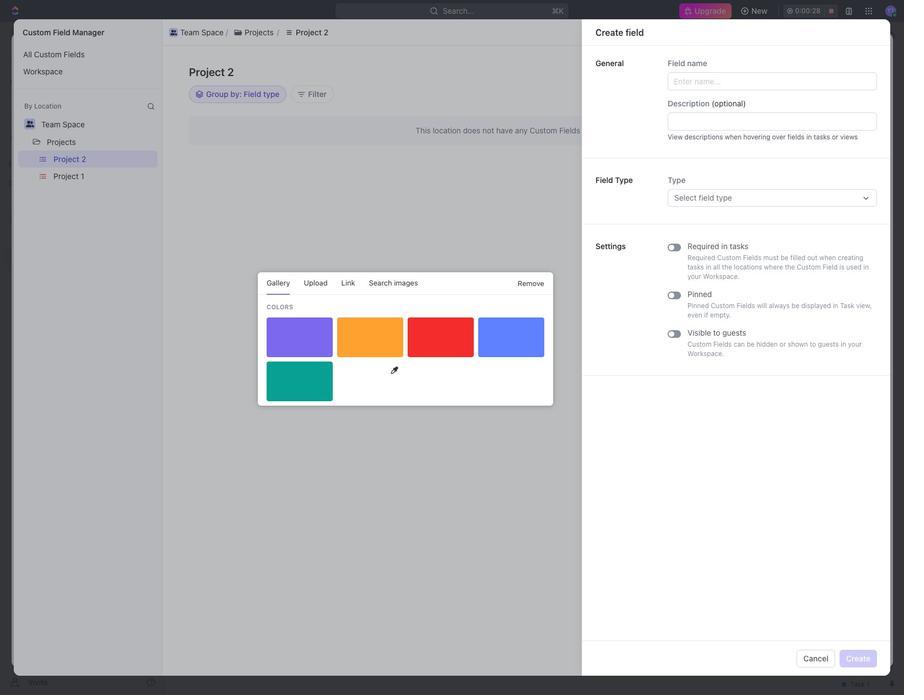 Task type: locate. For each thing, give the bounding box(es) containing it.
be for guests
[[747, 340, 755, 348]]

0 horizontal spatial user group image
[[11, 216, 20, 223]]

/ project 2
[[161, 41, 200, 51]]

changed status from
[[662, 122, 730, 131], [662, 184, 730, 192], [662, 246, 730, 254], [662, 272, 730, 281]]

fields left 'will'
[[737, 301, 755, 310]]

1 vertical spatial progress
[[746, 246, 774, 254]]

1 vertical spatial workspace.
[[688, 349, 724, 358]]

changed status from down added watcher:
[[662, 184, 730, 192]]

guests right shown
[[818, 340, 839, 348]]

field inside button
[[766, 67, 782, 77]]

0 vertical spatial list
[[167, 26, 869, 39]]

0 vertical spatial 11
[[821, 184, 827, 192]]

1 vertical spatial you
[[651, 246, 662, 254]]

3 changed from the top
[[664, 246, 691, 254]]

1 horizontal spatial do
[[797, 272, 805, 281]]

⌘k
[[552, 6, 564, 15]]

pinned
[[688, 289, 712, 299], [688, 301, 709, 310]]

be inside pinned pinned custom fields will always be displayed in task view, even if empty.
[[792, 301, 800, 310]]

added watcher:
[[677, 140, 729, 148]]

1 horizontal spatial user group image
[[170, 29, 177, 35]]

2 vertical spatial create
[[847, 653, 871, 663]]

guests up the can
[[723, 328, 747, 337]]

add existing field button
[[712, 63, 788, 81]]

12 mins
[[820, 105, 844, 113], [820, 122, 844, 131], [820, 140, 844, 148]]

list down ⌘k
[[167, 26, 869, 39]]

to do down filled
[[785, 272, 805, 281]]

add task button
[[818, 67, 865, 84]]

the down filled
[[785, 263, 795, 271]]

0 vertical spatial tasks
[[814, 133, 831, 141]]

from down 'all'
[[714, 272, 728, 281]]

tasks
[[814, 133, 831, 141], [730, 241, 749, 251], [688, 263, 704, 271]]

views
[[841, 133, 858, 141]]

you for you created this task
[[651, 105, 662, 113]]

1 vertical spatial do
[[797, 272, 805, 281]]

in inside visible to guests custom fields can be hidden or shown to guests in your workspace.
[[841, 340, 847, 348]]

user group image inside list
[[170, 29, 177, 35]]

3 mins from the top
[[829, 140, 844, 148]]

link
[[342, 278, 355, 287]]

your up tag
[[688, 272, 702, 281]]

1 vertical spatial in progress
[[737, 246, 776, 254]]

time
[[468, 360, 486, 369]]

tasks up locations
[[730, 241, 749, 251]]

1 vertical spatial task
[[841, 301, 855, 310]]

share
[[759, 41, 780, 51]]

2 vertical spatial 12 mins
[[820, 140, 844, 148]]

0 vertical spatial team space button
[[167, 26, 226, 39]]

user group image up / project 2
[[175, 33, 182, 38]]

mins right fields
[[829, 140, 844, 148]]

custom up empty.
[[711, 301, 735, 310]]

complete down clickbot
[[659, 193, 689, 201]]

1 vertical spatial 12 mins
[[820, 122, 844, 131]]

projects inside list
[[245, 27, 274, 37]]

1 horizontal spatial to do
[[785, 272, 805, 281]]

1 12 mins from the top
[[820, 105, 844, 113]]

1 vertical spatial to do
[[785, 272, 805, 281]]

11 for complete
[[821, 272, 827, 281]]

tree
[[4, 192, 160, 341]]

added for watcher:
[[679, 140, 698, 148]]

to do up view descriptions when hovering over fields in tasks or views
[[754, 122, 773, 131]]

sidebar navigation
[[0, 22, 165, 695]]

workspace. down 'all'
[[703, 272, 740, 281]]

project 2
[[296, 27, 329, 37], [304, 30, 337, 40], [189, 66, 234, 78], [191, 66, 257, 84], [53, 154, 86, 164]]

0 vertical spatial progress
[[746, 184, 774, 192]]

1 11 mins from the top
[[821, 184, 844, 192]]

to do for 12
[[754, 122, 773, 131]]

0 horizontal spatial project 2 button
[[49, 150, 158, 168]]

displayed
[[802, 301, 831, 310]]

1 vertical spatial 11 mins
[[821, 246, 844, 254]]

project
[[296, 27, 322, 37], [304, 30, 330, 40], [168, 41, 193, 51], [189, 66, 225, 78], [191, 66, 241, 84], [53, 154, 79, 164], [53, 171, 79, 181]]

when
[[725, 133, 742, 141], [820, 254, 836, 262]]

mins down is
[[829, 272, 844, 281]]

3 12 mins from the top
[[820, 140, 844, 148]]

create new field
[[799, 67, 858, 77]]

0 vertical spatial do
[[765, 122, 773, 131]]

team
[[180, 27, 199, 37], [185, 30, 204, 40], [73, 41, 92, 51], [41, 120, 61, 129]]

4 changed from the top
[[664, 272, 691, 281]]

0 horizontal spatial your
[[688, 272, 702, 281]]

11 mins down is
[[821, 272, 844, 281]]

when left hovering
[[725, 133, 742, 141]]

task inside "button"
[[841, 71, 858, 80]]

custom up 'all'
[[717, 254, 742, 262]]

or
[[832, 133, 839, 141], [780, 340, 786, 348]]

user group image down spaces
[[11, 216, 20, 223]]

all
[[714, 263, 721, 271]]

tasks left 'all'
[[688, 263, 704, 271]]

complete down locations
[[737, 272, 771, 281]]

0 vertical spatial user group image
[[170, 29, 177, 35]]

workspace
[[23, 67, 63, 76]]

0 vertical spatial be
[[781, 254, 789, 262]]

1 horizontal spatial user group image
[[175, 33, 182, 38]]

1 vertical spatial user group image
[[11, 216, 20, 223]]

user group image down custom field manager
[[59, 43, 67, 50]]

in progress down eloisefrancis23@gmail.
[[737, 184, 776, 192]]

1 horizontal spatial be
[[781, 254, 789, 262]]

3 12 from the top
[[820, 140, 827, 148]]

0 vertical spatial or
[[832, 133, 839, 141]]

from up 'all'
[[714, 246, 728, 254]]

or left shown
[[780, 340, 786, 348]]

1 vertical spatial create
[[799, 67, 823, 77]]

0 vertical spatial to do
[[754, 122, 773, 131]]

empty.
[[710, 311, 731, 319]]

1 status from the top
[[693, 122, 712, 131]]

search for search
[[730, 102, 755, 111]]

1 horizontal spatial projects button
[[228, 26, 279, 39]]

in progress up locations
[[737, 246, 776, 254]]

changed status from up tag
[[662, 272, 730, 281]]

custom inside pinned pinned custom fields will always be displayed in task view, even if empty.
[[711, 301, 735, 310]]

0 horizontal spatial when
[[725, 133, 742, 141]]

you right the settings
[[651, 246, 662, 254]]

fields inside pinned pinned custom fields will always be displayed in task view, even if empty.
[[737, 301, 755, 310]]

added right clickbot
[[679, 140, 698, 148]]

0 horizontal spatial /
[[161, 41, 163, 51]]

12 mins for created this task
[[820, 105, 844, 113]]

shown
[[788, 340, 808, 348]]

added
[[679, 140, 698, 148], [664, 290, 684, 298]]

be
[[781, 254, 789, 262], [792, 301, 800, 310], [747, 340, 755, 348]]

your down view,
[[848, 340, 862, 348]]

1 vertical spatial 12
[[820, 122, 827, 131]]

field left type
[[596, 175, 613, 185]]

1 horizontal spatial guests
[[818, 340, 839, 348]]

0 vertical spatial task
[[841, 71, 858, 80]]

calendar link
[[279, 99, 314, 114]]

your inside visible to guests custom fields can be hidden or shown to guests in your workspace.
[[848, 340, 862, 348]]

from
[[714, 122, 728, 131], [714, 184, 728, 192], [714, 246, 728, 254], [714, 272, 728, 281]]

added left tag
[[664, 290, 684, 298]]

2 horizontal spatial be
[[792, 301, 800, 310]]

2 you from the top
[[651, 246, 662, 254]]

activity inside "task sidebar navigation" tab list
[[866, 87, 887, 93]]

2 inside project 2 link
[[332, 30, 337, 40]]

add
[[719, 67, 733, 77], [825, 71, 839, 80]]

task left view,
[[841, 301, 855, 310]]

1 vertical spatial project 2 button
[[49, 150, 158, 168]]

type
[[615, 175, 633, 185]]

inbox
[[26, 76, 46, 85]]

field left is
[[823, 263, 838, 271]]

project inside button
[[53, 171, 79, 181]]

1 horizontal spatial team space link
[[171, 29, 231, 42]]

list containing team space
[[167, 26, 869, 39]]

0 vertical spatial your
[[688, 272, 702, 281]]

list
[[248, 102, 261, 111]]

workspace. inside required in tasks required custom fields must be filled out when creating tasks in all the locations where the custom field is used in your workspace.
[[703, 272, 740, 281]]

3 status from the top
[[693, 246, 712, 254]]

0 horizontal spatial create
[[596, 27, 624, 37]]

1 you from the top
[[651, 105, 662, 113]]

fields up locations
[[743, 254, 762, 262]]

fields up the workspace button
[[64, 50, 85, 59]]

location
[[433, 126, 461, 135]]

1 vertical spatial list
[[14, 46, 162, 80]]

to complete up power
[[657, 246, 782, 263]]

mins up 'views' on the top of the page
[[829, 122, 844, 131]]

add inside button
[[719, 67, 733, 77]]

2 changed status from from the top
[[662, 184, 730, 192]]

fields right any
[[560, 126, 581, 135]]

3 11 mins from the top
[[821, 272, 844, 281]]

field left name
[[668, 58, 686, 68]]

0 vertical spatial 12 mins
[[820, 105, 844, 113]]

added for tag
[[664, 290, 684, 298]]

be for custom
[[792, 301, 800, 310]]

progress down eloisefrancis23@gmail.
[[746, 184, 774, 192]]

12 up search tasks... text field
[[820, 105, 827, 113]]

workspace. down visible
[[688, 349, 724, 358]]

1 vertical spatial to complete
[[657, 246, 782, 263]]

2 vertical spatial tasks
[[688, 263, 704, 271]]

to
[[739, 122, 747, 131], [755, 122, 763, 131], [776, 184, 782, 192], [776, 246, 782, 254], [771, 272, 779, 281], [787, 272, 795, 281], [714, 328, 721, 337], [810, 340, 816, 348]]

1 changed status from from the top
[[662, 122, 730, 131]]

0 horizontal spatial to do
[[754, 122, 773, 131]]

tree inside sidebar navigation
[[4, 192, 160, 341]]

1 progress from the top
[[746, 184, 774, 192]]

created
[[691, 42, 716, 50]]

share button
[[752, 37, 787, 55]]

always
[[769, 301, 790, 310]]

11 up displayed
[[821, 272, 827, 281]]

1 horizontal spatial activity
[[866, 87, 887, 93]]

3 11 from the top
[[821, 272, 827, 281]]

from down com
[[714, 184, 728, 192]]

in inside pinned pinned custom fields will always be displayed in task view, even if empty.
[[833, 301, 839, 310]]

1 horizontal spatial team space button
[[167, 26, 226, 39]]

subtasks button
[[124, 483, 170, 503]]

changed status from up 'all'
[[662, 246, 730, 254]]

or inside visible to guests custom fields can be hidden or shown to guests in your workspace.
[[780, 340, 786, 348]]

new button
[[736, 2, 775, 20]]

Edit task name text field
[[80, 324, 554, 345]]

1 horizontal spatial field
[[766, 67, 782, 77]]

dates
[[325, 360, 346, 369]]

6 mins from the top
[[829, 272, 844, 281]]

task sidebar navigation tab list
[[865, 67, 889, 131]]

2 pinned from the top
[[688, 301, 709, 310]]

user group image
[[175, 33, 182, 38], [11, 216, 20, 223]]

custom inside button
[[34, 50, 62, 59]]

0 horizontal spatial do
[[765, 122, 773, 131]]

the right 'all'
[[722, 263, 732, 271]]

1 horizontal spatial or
[[832, 133, 839, 141]]

1 in progress from the top
[[737, 184, 776, 192]]

custom inside visible to guests custom fields can be hidden or shown to guests in your workspace.
[[688, 340, 712, 348]]

user group image
[[170, 29, 177, 35], [59, 43, 67, 50]]

0 vertical spatial you
[[651, 105, 662, 113]]

1 12 from the top
[[820, 105, 827, 113]]

12 mins right fields
[[820, 140, 844, 148]]

12 down add task "button"
[[820, 122, 827, 131]]

to do for 11
[[785, 272, 805, 281]]

11 for in progress
[[821, 184, 827, 192]]

11 mins up is
[[821, 246, 844, 254]]

1 horizontal spatial /
[[234, 30, 236, 40]]

search right 'task'
[[730, 102, 755, 111]]

11
[[821, 184, 827, 192], [821, 246, 827, 254], [821, 272, 827, 281]]

1 changed from the top
[[664, 122, 691, 131]]

2 vertical spatial be
[[747, 340, 755, 348]]

when right out
[[820, 254, 836, 262]]

home link
[[4, 53, 160, 71]]

1 vertical spatial required
[[688, 254, 716, 262]]

custom up the all
[[23, 28, 51, 37]]

user group image up / project 2
[[170, 29, 177, 35]]

field inside button
[[842, 67, 858, 77]]

2 vertical spatial 11 mins
[[821, 272, 844, 281]]

be left filled
[[781, 254, 789, 262]]

dashboards link
[[4, 110, 160, 127]]

0 horizontal spatial projects button
[[42, 133, 81, 150]]

activity
[[642, 71, 680, 84], [866, 87, 887, 93]]

by
[[24, 102, 32, 110]]

1 vertical spatial search
[[369, 278, 392, 287]]

Enter name... text field
[[668, 72, 877, 90]]

create inside create new field button
[[799, 67, 823, 77]]

settings
[[596, 241, 626, 251]]

you left created
[[651, 105, 662, 113]]

project 2 button
[[279, 26, 334, 39], [49, 150, 158, 168]]

2 vertical spatial list
[[14, 150, 162, 185]]

custom
[[23, 28, 51, 37], [34, 50, 62, 59], [530, 126, 557, 135], [717, 254, 742, 262], [797, 263, 821, 271], [711, 301, 735, 310], [688, 340, 712, 348]]

mins down 'views' on the top of the page
[[829, 184, 844, 192]]

subtasks
[[128, 488, 166, 498]]

0 vertical spatial added
[[679, 140, 698, 148]]

1 required from the top
[[688, 241, 720, 251]]

be inside visible to guests custom fields can be hidden or shown to guests in your workspace.
[[747, 340, 755, 348]]

2 11 mins from the top
[[821, 246, 844, 254]]

task right new at the right top
[[841, 71, 858, 80]]

field for add existing field
[[766, 67, 782, 77]]

complete up added tag power
[[659, 255, 689, 263]]

to complete down com
[[657, 184, 782, 201]]

list down manager
[[14, 46, 162, 80]]

12 mins up 'views' on the top of the page
[[820, 122, 844, 131]]

over
[[773, 133, 786, 141]]

1 horizontal spatial when
[[820, 254, 836, 262]]

you
[[651, 105, 662, 113], [651, 246, 662, 254]]

do up view descriptions when hovering over fields in tasks or views
[[765, 122, 773, 131]]

2 the from the left
[[785, 263, 795, 271]]

0 vertical spatial to complete
[[657, 184, 782, 201]]

12 mins up search tasks... text field
[[820, 105, 844, 113]]

view
[[668, 133, 683, 141]]

create for new
[[799, 67, 823, 77]]

0 horizontal spatial add
[[719, 67, 733, 77]]

do down filled
[[797, 272, 805, 281]]

workspace. inside visible to guests custom fields can be hidden or shown to guests in your workspace.
[[688, 349, 724, 358]]

0 vertical spatial 12
[[820, 105, 827, 113]]

2 horizontal spatial field
[[842, 67, 858, 77]]

4 mins from the top
[[829, 184, 844, 192]]

1 horizontal spatial search
[[730, 102, 755, 111]]

1 vertical spatial your
[[848, 340, 862, 348]]

add task
[[825, 71, 858, 80]]

when inside required in tasks required custom fields must be filled out when creating tasks in all the locations where the custom field is used in your workspace.
[[820, 254, 836, 262]]

eloisefrancis23@gmail. com
[[651, 140, 804, 157]]

0 vertical spatial in progress
[[737, 184, 776, 192]]

1 vertical spatial tasks
[[730, 241, 749, 251]]

from up watcher:
[[714, 122, 728, 131]]

12 for added watcher:
[[820, 140, 827, 148]]

required in tasks required custom fields must be filled out when creating tasks in all the locations where the custom field is used in your workspace.
[[688, 241, 869, 281]]

be inside required in tasks required custom fields must be filled out when creating tasks in all the locations where the custom field is used in your workspace.
[[781, 254, 789, 262]]

17
[[741, 42, 748, 50]]

4 from from the top
[[714, 272, 728, 281]]

12
[[820, 105, 827, 113], [820, 122, 827, 131], [820, 140, 827, 148]]

progress up locations
[[746, 246, 774, 254]]

be right the can
[[747, 340, 755, 348]]

2 vertical spatial 11
[[821, 272, 827, 281]]

custom down visible
[[688, 340, 712, 348]]

colors
[[267, 303, 293, 310]]

1 vertical spatial be
[[792, 301, 800, 310]]

1 vertical spatial 11
[[821, 246, 827, 254]]

in
[[807, 133, 812, 141], [739, 184, 744, 192], [722, 241, 728, 251], [739, 246, 744, 254], [706, 263, 712, 271], [864, 263, 869, 271], [833, 301, 839, 310], [841, 340, 847, 348]]

search inside button
[[730, 102, 755, 111]]

11 right out
[[821, 246, 827, 254]]

0 horizontal spatial team space button
[[36, 115, 90, 133]]

None text field
[[668, 112, 877, 131]]

team space button down location
[[36, 115, 90, 133]]

fields left the can
[[714, 340, 732, 348]]

team inside list
[[180, 27, 199, 37]]

0 vertical spatial when
[[725, 133, 742, 141]]

0 horizontal spatial or
[[780, 340, 786, 348]]

task
[[841, 71, 858, 80], [841, 301, 855, 310]]

0 horizontal spatial activity
[[642, 71, 680, 84]]

custom down out
[[797, 263, 821, 271]]

1 vertical spatial guests
[[818, 340, 839, 348]]

or left 'views' on the top of the page
[[832, 133, 839, 141]]

11 mins down 'views' on the top of the page
[[821, 184, 844, 192]]

1 horizontal spatial your
[[848, 340, 862, 348]]

changed
[[664, 122, 691, 131], [664, 184, 691, 192], [664, 246, 691, 254], [664, 272, 691, 281]]

cancel
[[804, 653, 829, 663]]

1 horizontal spatial create
[[799, 67, 823, 77]]

1 pinned from the top
[[688, 289, 712, 299]]

team space
[[180, 27, 224, 37], [185, 30, 229, 40], [73, 41, 117, 51], [41, 120, 85, 129]]

workspace button
[[18, 63, 158, 80]]

even
[[688, 311, 703, 319]]

0 vertical spatial project 2 button
[[279, 26, 334, 39]]

create right cancel
[[847, 653, 871, 663]]

12 left 'views' on the top of the page
[[820, 140, 827, 148]]

team space button up / project 2
[[167, 26, 226, 39]]

(optional)
[[712, 99, 746, 108]]

mins up is
[[829, 246, 844, 254]]

search left images
[[369, 278, 392, 287]]

changed status from up descriptions
[[662, 122, 730, 131]]

mins up search tasks... text field
[[829, 105, 844, 113]]

1 vertical spatial added
[[664, 290, 684, 298]]

0 vertical spatial activity
[[642, 71, 680, 84]]

0 horizontal spatial user group image
[[59, 43, 67, 50]]

add inside "button"
[[825, 71, 839, 80]]

1 vertical spatial activity
[[866, 87, 887, 93]]

0 vertical spatial user group image
[[175, 33, 182, 38]]

1 horizontal spatial project 2 link
[[290, 29, 340, 42]]

space
[[202, 27, 224, 37], [206, 30, 229, 40], [94, 41, 117, 51], [63, 120, 85, 129]]

11 down search tasks... text field
[[821, 184, 827, 192]]

11 mins for in progress
[[821, 184, 844, 192]]

to do
[[754, 122, 773, 131], [785, 272, 805, 281]]

0 horizontal spatial the
[[722, 263, 732, 271]]

be right the always
[[792, 301, 800, 310]]

field
[[53, 28, 70, 37], [668, 58, 686, 68], [596, 175, 613, 185], [823, 263, 838, 271]]

create up general
[[596, 27, 624, 37]]

favorites button
[[4, 158, 42, 171]]

list down dashboards link
[[14, 150, 162, 185]]

custom up 'workspace'
[[34, 50, 62, 59]]

tasks right fields
[[814, 133, 831, 141]]

list
[[167, 26, 869, 39], [14, 46, 162, 80], [14, 150, 162, 185]]

create left new at the right top
[[799, 67, 823, 77]]

0 vertical spatial required
[[688, 241, 720, 251]]

1 11 from the top
[[821, 184, 827, 192]]

1 horizontal spatial the
[[785, 263, 795, 271]]

workspace.
[[703, 272, 740, 281], [688, 349, 724, 358]]

0 vertical spatial guests
[[723, 328, 747, 337]]

2 horizontal spatial create
[[847, 653, 871, 663]]

view,
[[857, 301, 872, 310]]

list containing all custom fields
[[14, 46, 162, 80]]

if
[[705, 311, 709, 319]]

field type
[[596, 175, 633, 185]]



Task type: describe. For each thing, give the bounding box(es) containing it.
field name
[[668, 58, 708, 68]]

3 from from the top
[[714, 246, 728, 254]]

project 1 button
[[49, 168, 158, 185]]

1 to complete from the top
[[657, 184, 782, 201]]

can
[[734, 340, 745, 348]]

send button
[[816, 638, 848, 656]]

task
[[703, 105, 716, 113]]

2 vertical spatial complete
[[737, 272, 771, 281]]

1 vertical spatial projects button
[[42, 133, 81, 150]]

docs link
[[4, 91, 160, 109]]

track time
[[445, 360, 486, 369]]

locations
[[734, 263, 762, 271]]

project 1
[[53, 171, 84, 181]]

creating
[[838, 254, 864, 262]]

visible
[[688, 328, 711, 337]]

2 12 mins from the top
[[820, 122, 844, 131]]

assignees button
[[446, 127, 497, 140]]

0 horizontal spatial project 2 link
[[168, 41, 200, 51]]

description
[[668, 99, 710, 108]]

upgrade link
[[679, 3, 732, 19]]

assignees
[[459, 129, 492, 137]]

field for create new field
[[842, 67, 858, 77]]

send
[[823, 642, 841, 651]]

custom right any
[[530, 126, 557, 135]]

Search tasks... text field
[[767, 125, 877, 142]]

1 the from the left
[[722, 263, 732, 271]]

have
[[496, 126, 513, 135]]

all custom fields button
[[18, 46, 158, 63]]

view descriptions when hovering over fields in tasks or views
[[668, 133, 858, 141]]

you created this task
[[651, 105, 716, 113]]

watcher:
[[700, 140, 727, 148]]

search for search images
[[369, 278, 392, 287]]

home
[[26, 57, 48, 67]]

added tag power
[[662, 290, 717, 298]]

invite
[[29, 677, 48, 686]]

or for guests
[[780, 340, 786, 348]]

add existing field
[[719, 67, 782, 77]]

remove
[[518, 279, 545, 287]]

your inside required in tasks required custom fields must be filled out when creating tasks in all the locations where the custom field is used in your workspace.
[[688, 272, 702, 281]]

task sidebar content section
[[628, 60, 860, 667]]

field up all custom fields
[[53, 28, 70, 37]]

created on nov 17
[[691, 42, 748, 50]]

3 changed status from from the top
[[662, 246, 730, 254]]

fields inside button
[[64, 50, 85, 59]]

visible to guests custom fields can be hidden or shown to guests in your workspace.
[[688, 328, 862, 358]]

2 in progress from the top
[[737, 246, 776, 254]]

12 mins for added watcher:
[[820, 140, 844, 148]]

manager
[[72, 28, 104, 37]]

projects for top projects button
[[245, 27, 274, 37]]

0:00:28
[[795, 7, 821, 15]]

1 mins from the top
[[829, 105, 844, 113]]

filled
[[791, 254, 806, 262]]

task inside pinned pinned custom fields will always be displayed in task view, even if empty.
[[841, 301, 855, 310]]

11 mins for complete
[[821, 272, 844, 281]]

team space inside list
[[180, 27, 224, 37]]

4 changed status from from the top
[[662, 272, 730, 281]]

descriptions
[[685, 133, 723, 141]]

docs
[[26, 95, 45, 104]]

inbox link
[[4, 72, 160, 90]]

2 status from the top
[[693, 184, 712, 192]]

existing
[[735, 67, 764, 77]]

do for 12 mins
[[765, 122, 773, 131]]

search images
[[369, 278, 418, 287]]

custom field manager
[[23, 28, 104, 37]]

2 from from the top
[[714, 184, 728, 192]]

images
[[394, 278, 418, 287]]

hovering
[[744, 133, 771, 141]]

2 11 from the top
[[821, 246, 827, 254]]

nov
[[727, 42, 739, 50]]

favorites
[[9, 160, 38, 168]]

2 horizontal spatial /
[[286, 30, 288, 40]]

any
[[515, 126, 528, 135]]

0 horizontal spatial tasks
[[688, 263, 704, 271]]

4 status from the top
[[693, 272, 712, 281]]

com
[[651, 140, 804, 157]]

this
[[416, 126, 431, 135]]

does
[[463, 126, 481, 135]]

all
[[23, 50, 32, 59]]

fields inside visible to guests custom fields can be hidden or shown to guests in your workspace.
[[714, 340, 732, 348]]

1 horizontal spatial project 2 button
[[279, 26, 334, 39]]

search button
[[715, 99, 759, 114]]

0 horizontal spatial field
[[626, 27, 644, 37]]

will
[[757, 301, 767, 310]]

board
[[206, 102, 227, 111]]

this location does not have any custom fields
[[416, 126, 581, 135]]

2 mins from the top
[[829, 122, 844, 131]]

not
[[483, 126, 494, 135]]

12 for created this task
[[820, 105, 827, 113]]

tag
[[686, 290, 696, 298]]

description (optional)
[[668, 99, 746, 108]]

or for when
[[832, 133, 839, 141]]

do for 11 mins
[[797, 272, 805, 281]]

new
[[825, 67, 840, 77]]

you for you
[[651, 246, 662, 254]]

calendar
[[281, 102, 314, 111]]

new
[[752, 6, 768, 15]]

create for field
[[596, 27, 624, 37]]

on
[[717, 42, 725, 50]]

create button
[[840, 650, 877, 667]]

1
[[81, 171, 84, 181]]

projects for projects link
[[252, 30, 281, 40]]

hide
[[572, 129, 587, 137]]

0 horizontal spatial team space link
[[73, 41, 117, 51]]

2 to complete from the top
[[657, 246, 782, 263]]

field inside required in tasks required custom fields must be filled out when creating tasks in all the locations where the custom field is used in your workspace.
[[823, 263, 838, 271]]

add for add task
[[825, 71, 839, 80]]

hidden
[[757, 340, 778, 348]]

0 vertical spatial projects button
[[228, 26, 279, 39]]

space inside list
[[202, 27, 224, 37]]

add for add existing field
[[719, 67, 733, 77]]

user group image inside team space link
[[175, 33, 182, 38]]

name
[[688, 58, 708, 68]]

create inside create button
[[847, 653, 871, 663]]

track
[[445, 360, 466, 369]]

dashboards
[[26, 114, 69, 123]]

1 from from the top
[[714, 122, 728, 131]]

user group image inside sidebar navigation
[[11, 216, 20, 223]]

2 required from the top
[[688, 254, 716, 262]]

upgrade
[[695, 6, 726, 15]]

activity inside task sidebar content section
[[642, 71, 680, 84]]

fields inside required in tasks required custom fields must be filled out when creating tasks in all the locations where the custom field is used in your workspace.
[[743, 254, 762, 262]]

0 vertical spatial complete
[[659, 193, 689, 201]]

this
[[690, 105, 701, 113]]

clickbot
[[651, 140, 677, 148]]

used
[[847, 263, 862, 271]]

2 horizontal spatial tasks
[[814, 133, 831, 141]]

1 vertical spatial complete
[[659, 255, 689, 263]]

2 12 from the top
[[820, 122, 827, 131]]

2 changed from the top
[[664, 184, 691, 192]]

projects link
[[238, 29, 284, 42]]

cancel button
[[797, 650, 835, 667]]

5 mins from the top
[[829, 246, 844, 254]]

2 progress from the top
[[746, 246, 774, 254]]

list containing project 2
[[14, 150, 162, 185]]

all custom fields
[[23, 50, 85, 59]]



Task type: vqa. For each thing, say whether or not it's contained in the screenshot.
topmost Do
yes



